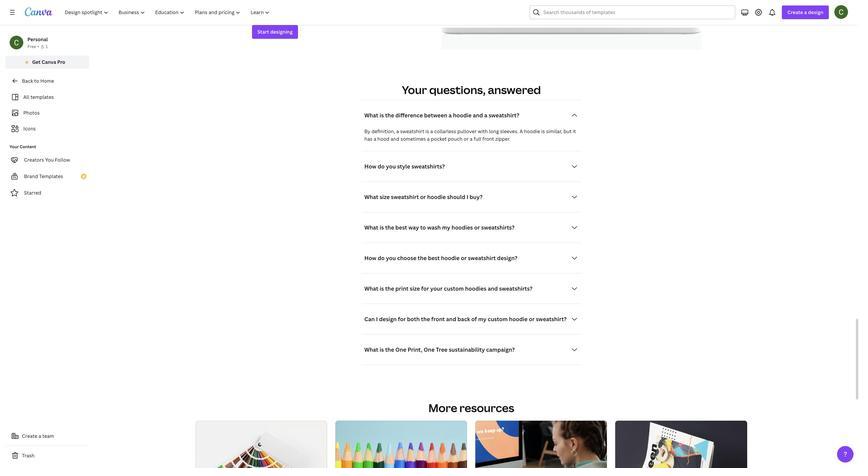 Task type: vqa. For each thing, say whether or not it's contained in the screenshot.
Hoodie within the Dropdown Button
yes



Task type: locate. For each thing, give the bounding box(es) containing it.
1 horizontal spatial one
[[424, 346, 435, 353]]

1 horizontal spatial i
[[467, 193, 469, 201]]

the for difference
[[385, 111, 394, 119]]

you
[[45, 157, 54, 163]]

sweatshirt left the design?
[[468, 254, 496, 262]]

the up definition,
[[385, 111, 394, 119]]

via
[[378, 0, 386, 7]]

1 vertical spatial sweatshirts?
[[482, 224, 515, 231]]

1 vertical spatial your
[[10, 144, 19, 150]]

3 what from the top
[[365, 224, 379, 231]]

0 horizontal spatial front
[[432, 315, 445, 323]]

to inside dropdown button
[[421, 224, 426, 231]]

the
[[385, 111, 394, 119], [385, 224, 394, 231], [418, 254, 427, 262], [385, 285, 394, 292], [421, 315, 430, 323], [385, 346, 394, 353]]

sweatshirt left 'via' at the top left of the page
[[349, 0, 377, 7]]

your left content
[[10, 144, 19, 150]]

the right choose
[[418, 254, 427, 262]]

is left way
[[380, 224, 384, 231]]

create inside button
[[22, 433, 37, 439]]

i left buy?
[[467, 193, 469, 201]]

sweatshirts? for custom
[[500, 285, 533, 292]]

1 vertical spatial size
[[410, 285, 420, 292]]

0 horizontal spatial best
[[396, 224, 407, 231]]

what is the best way to wash my hoodies or sweatshirts?
[[365, 224, 515, 231]]

and inside by definition, a sweatshirt is a collarless pullover with long sleeves. a hoodie is similar, but it has a hood and sometimes a pocket pouch or a full front zipper.
[[391, 135, 400, 142]]

0 vertical spatial hoodies
[[452, 224, 473, 231]]

the right the both
[[421, 315, 430, 323]]

hoodie inside the can i design for both the front and back of my custom hoodie or sweatshirt? dropdown button
[[509, 315, 528, 323]]

1 horizontal spatial your
[[431, 285, 443, 292]]

1 horizontal spatial best
[[428, 254, 440, 262]]

receive
[[266, 0, 286, 7]]

0 vertical spatial best
[[396, 224, 407, 231]]

1 vertical spatial design
[[379, 315, 397, 323]]

front inside dropdown button
[[432, 315, 445, 323]]

front down with
[[483, 135, 495, 142]]

sweatshirt inside by definition, a sweatshirt is a collarless pullover with long sleeves. a hoodie is similar, but it has a hood and sometimes a pocket pouch or a full front zipper.
[[400, 128, 425, 134]]

create a team button
[[5, 429, 89, 443]]

1 horizontal spatial design
[[809, 9, 824, 15]]

create inside dropdown button
[[788, 9, 804, 15]]

1 horizontal spatial sweatshirt?
[[536, 315, 567, 323]]

and
[[473, 111, 483, 119], [391, 135, 400, 142], [488, 285, 498, 292], [446, 315, 457, 323]]

front
[[483, 135, 495, 142], [432, 315, 445, 323]]

create
[[788, 9, 804, 15], [22, 433, 37, 439]]

hoodies up of
[[465, 285, 487, 292]]

1 vertical spatial hoodies
[[465, 285, 487, 292]]

1 vertical spatial to
[[421, 224, 426, 231]]

your
[[288, 0, 300, 7], [431, 285, 443, 292]]

one left tree
[[424, 346, 435, 353]]

custom up shipping.
[[301, 0, 321, 7]]

sweatshirts? for my
[[482, 224, 515, 231]]

photos
[[23, 109, 40, 116]]

0 horizontal spatial your
[[10, 144, 19, 150]]

1 horizontal spatial create
[[788, 9, 804, 15]]

•
[[37, 44, 39, 49]]

the for best
[[385, 224, 394, 231]]

starred
[[24, 189, 41, 196]]

the for print
[[385, 285, 394, 292]]

1 horizontal spatial front
[[483, 135, 495, 142]]

0 horizontal spatial your
[[288, 0, 300, 7]]

sweatshirts?
[[412, 163, 445, 170], [482, 224, 515, 231], [500, 285, 533, 292]]

do left style
[[378, 163, 385, 170]]

sweatshirts? up the design?
[[482, 224, 515, 231]]

for right print
[[422, 285, 429, 292]]

i right can
[[376, 315, 378, 323]]

1 vertical spatial create
[[22, 433, 37, 439]]

hoodie inside the what is the difference between a hoodie and a sweatshirt? dropdown button
[[453, 111, 472, 119]]

one left print,
[[396, 346, 407, 353]]

how do you style sweatshirts? button
[[362, 159, 582, 173]]

sweatshirts? right style
[[412, 163, 445, 170]]

do left choose
[[378, 254, 385, 262]]

your up shipping.
[[288, 0, 300, 7]]

print,
[[408, 346, 423, 353]]

1 horizontal spatial custom
[[444, 285, 464, 292]]

create for create a team
[[22, 433, 37, 439]]

hoodie
[[322, 0, 341, 7], [453, 111, 472, 119], [524, 128, 541, 134], [428, 193, 446, 201], [441, 254, 460, 262], [509, 315, 528, 323]]

the left print
[[385, 285, 394, 292]]

design?
[[498, 254, 518, 262]]

1 horizontal spatial my
[[479, 315, 487, 323]]

0 vertical spatial your
[[288, 0, 300, 7]]

Search search field
[[544, 6, 732, 19]]

1 vertical spatial you
[[386, 254, 396, 262]]

full
[[474, 135, 482, 142]]

you left style
[[386, 163, 396, 170]]

0 vertical spatial your
[[402, 82, 427, 97]]

create for create a design
[[788, 9, 804, 15]]

2 do from the top
[[378, 254, 385, 262]]

0 horizontal spatial to
[[34, 78, 39, 84]]

pullover
[[458, 128, 477, 134]]

your down how do you choose the best hoodie or sweatshirt design?
[[431, 285, 443, 292]]

tree
[[436, 346, 448, 353]]

1
[[46, 44, 48, 49]]

2 vertical spatial sweatshirts?
[[500, 285, 533, 292]]

creators you follow
[[24, 157, 70, 163]]

1 vertical spatial front
[[432, 315, 445, 323]]

trash
[[22, 452, 35, 459]]

0 vertical spatial front
[[483, 135, 495, 142]]

best
[[396, 224, 407, 231], [428, 254, 440, 262]]

sweatshirts? inside the what is the print size for your custom hoodies and sweatshirts? dropdown button
[[500, 285, 533, 292]]

sweatshirt inside the receive your custom hoodie or sweatshirt via fast, free standard shipping.
[[349, 0, 377, 7]]

do
[[378, 163, 385, 170], [378, 254, 385, 262]]

create a team
[[22, 433, 54, 439]]

you left choose
[[386, 254, 396, 262]]

1 horizontal spatial to
[[421, 224, 426, 231]]

0 horizontal spatial size
[[380, 193, 390, 201]]

1 vertical spatial for
[[398, 315, 406, 323]]

your
[[402, 82, 427, 97], [10, 144, 19, 150]]

to right back
[[34, 78, 39, 84]]

best right choose
[[428, 254, 440, 262]]

0 horizontal spatial one
[[396, 346, 407, 353]]

sweatshirts? inside how do you style sweatshirts? dropdown button
[[412, 163, 445, 170]]

answered
[[488, 82, 541, 97]]

the left way
[[385, 224, 394, 231]]

0 vertical spatial sweatshirt?
[[489, 111, 520, 119]]

trash link
[[5, 449, 89, 463]]

None search field
[[530, 5, 736, 19]]

create a design button
[[783, 5, 830, 19]]

design for a
[[809, 9, 824, 15]]

my right of
[[479, 315, 487, 323]]

both
[[407, 315, 420, 323]]

my
[[442, 224, 451, 231], [479, 315, 487, 323]]

hoodies right wash
[[452, 224, 473, 231]]

should
[[447, 193, 466, 201]]

sweatshirt up sometimes
[[400, 128, 425, 134]]

1 vertical spatial how
[[365, 254, 377, 262]]

or inside by definition, a sweatshirt is a collarless pullover with long sleeves. a hoodie is similar, but it has a hood and sometimes a pocket pouch or a full front zipper.
[[464, 135, 469, 142]]

sometimes
[[401, 135, 426, 142]]

your up difference
[[402, 82, 427, 97]]

by
[[365, 128, 371, 134]]

hoodie inside by definition, a sweatshirt is a collarless pullover with long sleeves. a hoodie is similar, but it has a hood and sometimes a pocket pouch or a full front zipper.
[[524, 128, 541, 134]]

custom up back
[[444, 285, 464, 292]]

what is the difference between a hoodie and a sweatshirt? button
[[362, 108, 582, 122]]

0 horizontal spatial my
[[442, 224, 451, 231]]

is left print,
[[380, 346, 384, 353]]

similar,
[[547, 128, 563, 134]]

my right wash
[[442, 224, 451, 231]]

between
[[424, 111, 448, 119]]

2 what from the top
[[365, 193, 379, 201]]

0 horizontal spatial i
[[376, 315, 378, 323]]

1 you from the top
[[386, 163, 396, 170]]

wash
[[428, 224, 441, 231]]

create a design
[[788, 9, 824, 15]]

start
[[258, 28, 269, 35]]

2 how from the top
[[365, 254, 377, 262]]

0 horizontal spatial design
[[379, 315, 397, 323]]

1 horizontal spatial your
[[402, 82, 427, 97]]

design right can
[[379, 315, 397, 323]]

how do you choose the best hoodie or sweatshirt design?
[[365, 254, 518, 262]]

0 vertical spatial design
[[809, 9, 824, 15]]

is
[[380, 111, 384, 119], [426, 128, 429, 134], [542, 128, 545, 134], [380, 224, 384, 231], [380, 285, 384, 292], [380, 346, 384, 353]]

1 what from the top
[[365, 111, 379, 119]]

my inside the can i design for both the front and back of my custom hoodie or sweatshirt? dropdown button
[[479, 315, 487, 323]]

is left similar,
[[542, 128, 545, 134]]

what for what is the print size for your custom hoodies and sweatshirts?
[[365, 285, 379, 292]]

team
[[42, 433, 54, 439]]

back to home link
[[5, 74, 89, 88]]

0 horizontal spatial create
[[22, 433, 37, 439]]

pouch
[[448, 135, 463, 142]]

sustainability
[[449, 346, 485, 353]]

one
[[396, 346, 407, 353], [424, 346, 435, 353]]

all templates link
[[10, 91, 85, 104]]

a
[[520, 128, 523, 134]]

shipping.
[[291, 8, 315, 16]]

best left way
[[396, 224, 407, 231]]

all templates
[[23, 94, 54, 100]]

it
[[573, 128, 576, 134]]

the left print,
[[385, 346, 394, 353]]

your inside dropdown button
[[431, 285, 443, 292]]

5 what from the top
[[365, 346, 379, 353]]

design left christina overa image
[[809, 9, 824, 15]]

fast,
[[387, 0, 399, 7]]

1 how from the top
[[365, 163, 377, 170]]

the for one
[[385, 346, 394, 353]]

to right way
[[421, 224, 426, 231]]

1 vertical spatial do
[[378, 254, 385, 262]]

buy?
[[470, 193, 483, 201]]

zipper.
[[496, 135, 511, 142]]

is left print
[[380, 285, 384, 292]]

design for i
[[379, 315, 397, 323]]

0 vertical spatial my
[[442, 224, 451, 231]]

what for what size sweatshirt or hoodie should i buy?
[[365, 193, 379, 201]]

how
[[365, 163, 377, 170], [365, 254, 377, 262]]

1 do from the top
[[378, 163, 385, 170]]

1 vertical spatial my
[[479, 315, 487, 323]]

0 vertical spatial sweatshirts?
[[412, 163, 445, 170]]

0 vertical spatial custom
[[301, 0, 321, 7]]

or inside how do you choose the best hoodie or sweatshirt design? dropdown button
[[461, 254, 467, 262]]

0 vertical spatial you
[[386, 163, 396, 170]]

0 vertical spatial do
[[378, 163, 385, 170]]

standard
[[266, 8, 290, 16]]

2 horizontal spatial custom
[[488, 315, 508, 323]]

but
[[564, 128, 572, 134]]

style
[[397, 163, 411, 170]]

custom right of
[[488, 315, 508, 323]]

personal
[[27, 36, 48, 43]]

front inside by definition, a sweatshirt is a collarless pullover with long sleeves. a hoodie is similar, but it has a hood and sometimes a pocket pouch or a full front zipper.
[[483, 135, 495, 142]]

pro
[[57, 59, 65, 65]]

2 vertical spatial custom
[[488, 315, 508, 323]]

0 vertical spatial how
[[365, 163, 377, 170]]

is up definition,
[[380, 111, 384, 119]]

with
[[478, 128, 488, 134]]

0 vertical spatial create
[[788, 9, 804, 15]]

1 vertical spatial your
[[431, 285, 443, 292]]

what
[[365, 111, 379, 119], [365, 193, 379, 201], [365, 224, 379, 231], [365, 285, 379, 292], [365, 346, 379, 353]]

and right hood
[[391, 135, 400, 142]]

4 what from the top
[[365, 285, 379, 292]]

1 vertical spatial custom
[[444, 285, 464, 292]]

2 you from the top
[[386, 254, 396, 262]]

front right the both
[[432, 315, 445, 323]]

brand templates link
[[5, 170, 89, 183]]

sweatshirts? inside what is the best way to wash my hoodies or sweatshirts? dropdown button
[[482, 224, 515, 231]]

0 horizontal spatial custom
[[301, 0, 321, 7]]

sweatshirts? down the design?
[[500, 285, 533, 292]]

1 horizontal spatial for
[[422, 285, 429, 292]]

can i design for both the front and back of my custom hoodie or sweatshirt?
[[365, 315, 567, 323]]

how to design and order your hoodie or sweatshirt image
[[442, 0, 702, 34]]

for left the both
[[398, 315, 406, 323]]



Task type: describe. For each thing, give the bounding box(es) containing it.
sweatshirt down how do you style sweatshirts?
[[391, 193, 419, 201]]

and up with
[[473, 111, 483, 119]]

what is the best way to wash my hoodies or sweatshirts? button
[[362, 221, 582, 234]]

hoodie inside 'what size sweatshirt or hoodie should i buy?' dropdown button
[[428, 193, 446, 201]]

what for what is the difference between a hoodie and a sweatshirt?
[[365, 111, 379, 119]]

start designing
[[258, 28, 293, 35]]

or inside the receive your custom hoodie or sweatshirt via fast, free standard shipping.
[[342, 0, 348, 7]]

hoodies for my
[[452, 224, 473, 231]]

you for choose
[[386, 254, 396, 262]]

what for what is the best way to wash my hoodies or sweatshirts?
[[365, 224, 379, 231]]

get canva pro button
[[5, 56, 89, 69]]

icons link
[[10, 122, 85, 135]]

of
[[472, 315, 477, 323]]

get canva pro
[[32, 59, 65, 65]]

is for what is the print size for your custom hoodies and sweatshirts?
[[380, 285, 384, 292]]

0 horizontal spatial for
[[398, 315, 406, 323]]

1 vertical spatial sweatshirt?
[[536, 315, 567, 323]]

home
[[40, 78, 54, 84]]

what is the difference between a hoodie and a sweatshirt?
[[365, 111, 520, 119]]

your content
[[10, 144, 36, 150]]

templates
[[39, 173, 63, 180]]

your for your questions, answered
[[402, 82, 427, 97]]

0 vertical spatial i
[[467, 193, 469, 201]]

get
[[32, 59, 41, 65]]

is up sometimes
[[426, 128, 429, 134]]

do for style
[[378, 163, 385, 170]]

how for how do you choose the best hoodie or sweatshirt design?
[[365, 254, 377, 262]]

long
[[489, 128, 499, 134]]

print
[[396, 285, 409, 292]]

graphic design for print vs the web image
[[616, 421, 748, 468]]

0 horizontal spatial sweatshirt?
[[489, 111, 520, 119]]

campaign?
[[487, 346, 515, 353]]

christina overa image
[[835, 5, 849, 19]]

way
[[409, 224, 419, 231]]

start designing button
[[252, 25, 298, 39]]

back
[[458, 315, 470, 323]]

back
[[22, 78, 33, 84]]

can i design for both the front and back of my custom hoodie or sweatshirt? button
[[362, 312, 582, 326]]

has
[[365, 135, 373, 142]]

or inside the can i design for both the front and back of my custom hoodie or sweatshirt? dropdown button
[[529, 315, 535, 323]]

content
[[20, 144, 36, 150]]

photos link
[[10, 106, 85, 119]]

receive your custom hoodie or sweatshirt via fast, free standard shipping.
[[266, 0, 411, 16]]

and left back
[[446, 315, 457, 323]]

what size sweatshirt or hoodie should i buy? button
[[362, 190, 582, 204]]

collarless
[[434, 128, 457, 134]]

more resources
[[429, 400, 515, 415]]

how do you style sweatshirts?
[[365, 163, 445, 170]]

what is the one print, one tree sustainability campaign?
[[365, 346, 515, 353]]

0 vertical spatial for
[[422, 285, 429, 292]]

or inside 'what size sweatshirt or hoodie should i buy?' dropdown button
[[420, 193, 426, 201]]

my inside what is the best way to wash my hoodies or sweatshirts? dropdown button
[[442, 224, 451, 231]]

hoodie inside how do you choose the best hoodie or sweatshirt design? dropdown button
[[441, 254, 460, 262]]

how for how do you style sweatshirts?
[[365, 163, 377, 170]]

basic color theory image
[[336, 421, 467, 468]]

can
[[365, 315, 375, 323]]

starred link
[[5, 186, 89, 200]]

templates
[[31, 94, 54, 100]]

hoodie inside the receive your custom hoodie or sweatshirt via fast, free standard shipping.
[[322, 0, 341, 7]]

a inside button
[[39, 433, 41, 439]]

canva
[[42, 59, 56, 65]]

more
[[429, 400, 458, 415]]

0 vertical spatial to
[[34, 78, 39, 84]]

or inside what is the best way to wash my hoodies or sweatshirts? dropdown button
[[475, 224, 480, 231]]

100 color combinations and how to apply them to your designs image
[[195, 421, 327, 468]]

and down the design?
[[488, 285, 498, 292]]

what is the print size for your custom hoodies and sweatshirts?
[[365, 285, 533, 292]]

is for what is the best way to wash my hoodies or sweatshirts?
[[380, 224, 384, 231]]

designing
[[270, 28, 293, 35]]

hood
[[378, 135, 390, 142]]

definition,
[[372, 128, 395, 134]]

hoodies for custom
[[465, 285, 487, 292]]

0 vertical spatial size
[[380, 193, 390, 201]]

what is the print size for your custom hoodies and sweatshirts? button
[[362, 282, 582, 295]]

do for choose
[[378, 254, 385, 262]]

your questions, answered
[[402, 82, 541, 97]]

back to home
[[22, 78, 54, 84]]

what size sweatshirt or hoodie should i buy?
[[365, 193, 483, 201]]

how do you choose the best hoodie or sweatshirt design? button
[[362, 251, 582, 265]]

your ultimate guide to visual marketing image
[[476, 421, 607, 468]]

free •
[[27, 44, 39, 49]]

follow
[[55, 157, 70, 163]]

free
[[400, 0, 411, 7]]

top level navigation element
[[60, 5, 276, 19]]

what is the one print, one tree sustainability campaign? button
[[362, 343, 582, 356]]

all
[[23, 94, 29, 100]]

choose
[[397, 254, 417, 262]]

brand templates
[[24, 173, 63, 180]]

your for your content
[[10, 144, 19, 150]]

1 horizontal spatial size
[[410, 285, 420, 292]]

questions,
[[430, 82, 486, 97]]

1 vertical spatial best
[[428, 254, 440, 262]]

you for style
[[386, 163, 396, 170]]

resources
[[460, 400, 515, 415]]

what for what is the one print, one tree sustainability campaign?
[[365, 346, 379, 353]]

is for what is the one print, one tree sustainability campaign?
[[380, 346, 384, 353]]

free
[[27, 44, 36, 49]]

custom inside the receive your custom hoodie or sweatshirt via fast, free standard shipping.
[[301, 0, 321, 7]]

difference
[[396, 111, 423, 119]]

is for what is the difference between a hoodie and a sweatshirt?
[[380, 111, 384, 119]]

1 vertical spatial i
[[376, 315, 378, 323]]

your inside the receive your custom hoodie or sweatshirt via fast, free standard shipping.
[[288, 0, 300, 7]]

by definition, a sweatshirt is a collarless pullover with long sleeves. a hoodie is similar, but it has a hood and sometimes a pocket pouch or a full front zipper.
[[365, 128, 576, 142]]

1 one from the left
[[396, 346, 407, 353]]

brand
[[24, 173, 38, 180]]

2 one from the left
[[424, 346, 435, 353]]



